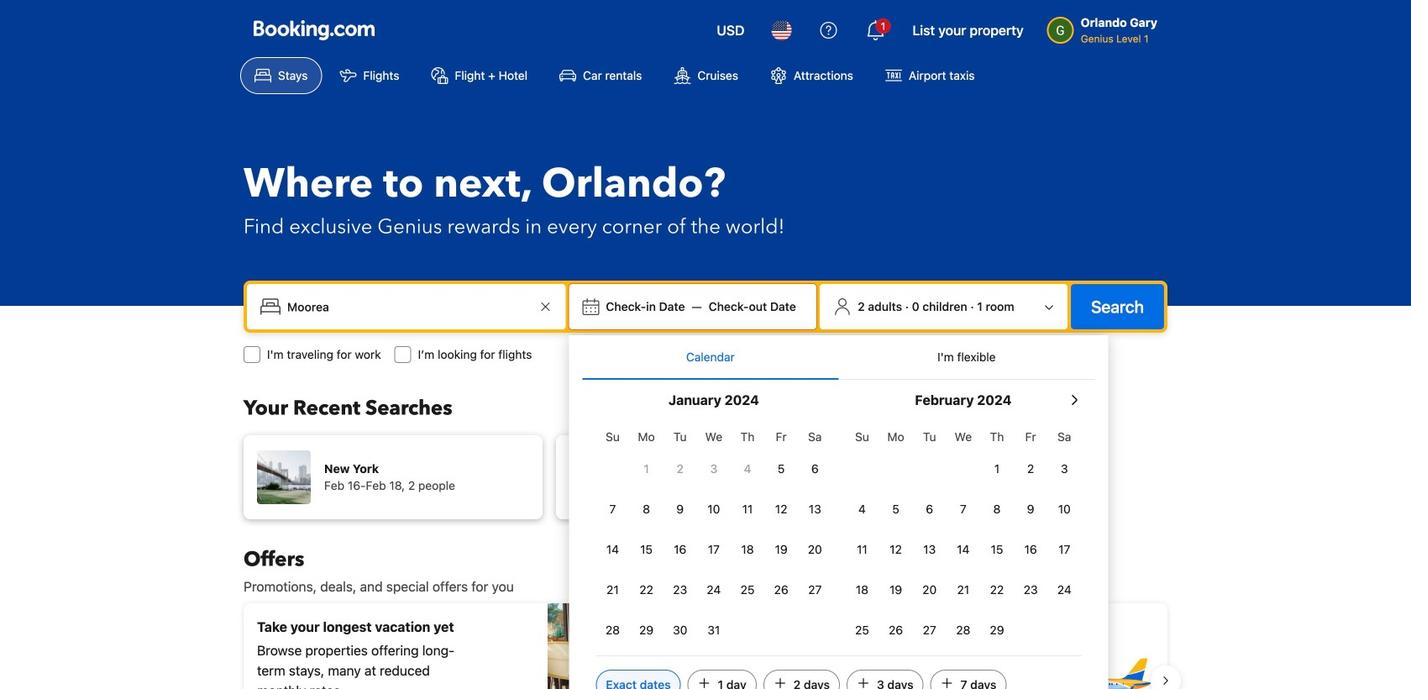 Task type: describe. For each thing, give the bounding box(es) containing it.
3 January 2024 checkbox
[[697, 450, 731, 487]]

30 January 2024 checkbox
[[664, 612, 697, 649]]

22 January 2024 checkbox
[[630, 571, 664, 608]]

11 February 2024 checkbox
[[846, 531, 880, 568]]

24 February 2024 checkbox
[[1048, 571, 1082, 608]]

17 January 2024 checkbox
[[697, 531, 731, 568]]

10 February 2024 checkbox
[[1048, 491, 1082, 528]]

10 January 2024 checkbox
[[697, 491, 731, 528]]

23 January 2024 checkbox
[[664, 571, 697, 608]]

27 January 2024 checkbox
[[799, 571, 832, 608]]

29 January 2024 checkbox
[[630, 612, 664, 649]]

13 February 2024 checkbox
[[913, 531, 947, 568]]

13 January 2024 checkbox
[[799, 491, 832, 528]]

4 February 2024 checkbox
[[846, 491, 880, 528]]

9 February 2024 checkbox
[[1014, 491, 1048, 528]]

11 January 2024 checkbox
[[731, 491, 765, 528]]

26 February 2024 checkbox
[[880, 612, 913, 649]]

29 February 2024 checkbox
[[981, 612, 1014, 649]]

1 February 2024 checkbox
[[981, 450, 1014, 487]]

17 February 2024 checkbox
[[1048, 531, 1082, 568]]

take your longest vacation yet image
[[548, 603, 699, 689]]

3 February 2024 checkbox
[[1048, 450, 1082, 487]]

12 January 2024 checkbox
[[765, 491, 799, 528]]

23 February 2024 checkbox
[[1014, 571, 1048, 608]]

4 January 2024 checkbox
[[731, 450, 765, 487]]

20 January 2024 checkbox
[[799, 531, 832, 568]]

21 January 2024 checkbox
[[596, 571, 630, 608]]

21 February 2024 checkbox
[[947, 571, 981, 608]]

8 February 2024 checkbox
[[981, 491, 1014, 528]]

7 February 2024 checkbox
[[947, 491, 981, 528]]

16 February 2024 checkbox
[[1014, 531, 1048, 568]]

booking.com image
[[254, 20, 375, 40]]

27 February 2024 checkbox
[[913, 612, 947, 649]]

2 January 2024 checkbox
[[664, 450, 697, 487]]

26 January 2024 checkbox
[[765, 571, 799, 608]]

your account menu orlando gary genius level 1 element
[[1048, 8, 1165, 46]]

19 January 2024 checkbox
[[765, 531, 799, 568]]

8 January 2024 checkbox
[[630, 491, 664, 528]]

15 February 2024 checkbox
[[981, 531, 1014, 568]]



Task type: vqa. For each thing, say whether or not it's contained in the screenshot.
yours
no



Task type: locate. For each thing, give the bounding box(es) containing it.
16 January 2024 checkbox
[[664, 531, 697, 568]]

grid
[[596, 420, 832, 649], [846, 420, 1082, 649]]

28 January 2024 checkbox
[[596, 612, 630, 649]]

6 January 2024 checkbox
[[799, 450, 832, 487]]

7 January 2024 checkbox
[[596, 491, 630, 528]]

20 February 2024 checkbox
[[913, 571, 947, 608]]

1 January 2024 checkbox
[[630, 450, 664, 487]]

2 grid from the left
[[846, 420, 1082, 649]]

22 February 2024 checkbox
[[981, 571, 1014, 608]]

1 horizontal spatial grid
[[846, 420, 1082, 649]]

28 February 2024 checkbox
[[947, 612, 981, 649]]

tab list
[[583, 335, 1095, 381]]

14 January 2024 checkbox
[[596, 531, 630, 568]]

Where are you going? field
[[281, 292, 536, 322]]

1 grid from the left
[[596, 420, 832, 649]]

25 February 2024 checkbox
[[846, 612, 880, 649]]

9 January 2024 checkbox
[[664, 491, 697, 528]]

25 January 2024 checkbox
[[731, 571, 765, 608]]

0 horizontal spatial grid
[[596, 420, 832, 649]]

31 January 2024 checkbox
[[697, 612, 731, 649]]

18 January 2024 checkbox
[[731, 531, 765, 568]]

region
[[230, 597, 1182, 689]]

19 February 2024 checkbox
[[880, 571, 913, 608]]

12 February 2024 checkbox
[[880, 531, 913, 568]]

14 February 2024 checkbox
[[947, 531, 981, 568]]

5 February 2024 checkbox
[[880, 491, 913, 528]]

fly away to your dream vacation image
[[1037, 622, 1155, 689]]

6 February 2024 checkbox
[[913, 491, 947, 528]]

5 January 2024 checkbox
[[765, 450, 799, 487]]

18 February 2024 checkbox
[[846, 571, 880, 608]]

24 January 2024 checkbox
[[697, 571, 731, 608]]

15 January 2024 checkbox
[[630, 531, 664, 568]]

2 February 2024 checkbox
[[1014, 450, 1048, 487]]



